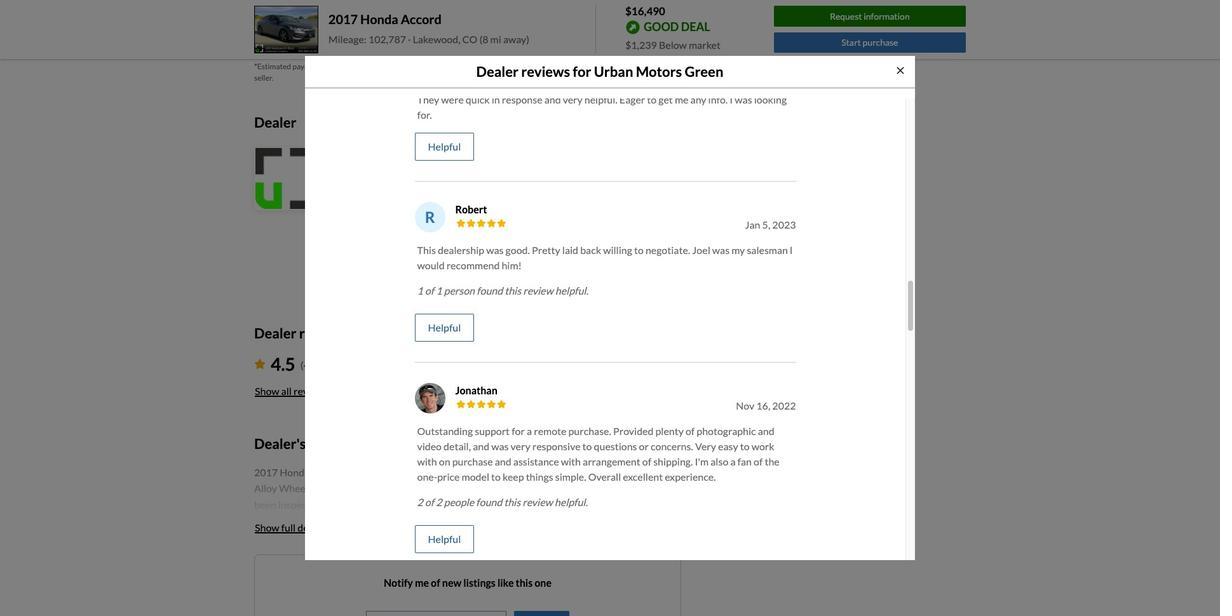 Task type: vqa. For each thing, say whether or not it's contained in the screenshot.
leftmost the Motors
yes



Task type: describe. For each thing, give the bounding box(es) containing it.
co inside 2017 honda accord mileage: 102,787 · lakewood, co (8 mi away)
[[462, 33, 478, 45]]

outstanding support for a remote purchase.  provided plenty of photographic and video detail, and was very responsive to   questions or concerns.  very easy to work with on purchase and assistance with arrangement of shipping.  i'm also a fan of   the one-price model to keep things simple. overall excellent experience.
[[417, 425, 780, 483]]

would
[[417, 259, 445, 271]]

only,
[[429, 62, 445, 71]]

of inside *estimated payments are for informational purposes only, and do not represent a financing offer or guarantee of credit from the seller.
[[616, 62, 623, 71]]

dealer for dealer reviews for urban motors green
[[476, 63, 519, 80]]

one
[[535, 577, 552, 589]]

dealer reviews
[[254, 325, 348, 342]]

and inside they were quick in response and very helpful. eager to get me any info. i was looking for.
[[544, 93, 561, 105]]

0 horizontal spatial purchase
[[383, 24, 424, 37]]

laid
[[562, 244, 578, 256]]

this for person
[[505, 285, 521, 297]]

1 horizontal spatial start purchase button
[[774, 32, 966, 53]]

0 horizontal spatial start purchase button
[[323, 16, 460, 46]]

keep
[[503, 471, 524, 483]]

me inside they were quick in response and very helpful. eager to get me any info. i was looking for.
[[675, 93, 689, 105]]

and up work
[[758, 425, 775, 437]]

1 of 1 person found this review helpful.
[[417, 285, 588, 297]]

they were quick in response and very helpful. eager to get me any info. i was looking for.
[[417, 93, 787, 121]]

helpful for robert
[[428, 322, 461, 334]]

good.
[[506, 244, 530, 256]]

of up excellent
[[642, 456, 652, 468]]

pm
[[424, 170, 439, 182]]

jonathan
[[455, 384, 498, 397]]

for inside *estimated payments are for informational purposes only, and do not represent a financing offer or guarantee of credit from the seller.
[[339, 62, 349, 71]]

·
[[408, 33, 411, 45]]

work
[[752, 440, 775, 452]]

this for people
[[504, 496, 521, 508]]

*estimated
[[254, 62, 291, 71]]

1 vertical spatial motors
[[366, 147, 408, 162]]

dealer for dealer reviews
[[254, 325, 296, 342]]

are
[[327, 62, 337, 71]]

plenty
[[656, 425, 684, 437]]

him!
[[502, 259, 522, 271]]

i
[[730, 93, 733, 105]]

urban motors green image
[[256, 148, 317, 209]]

experience.
[[665, 471, 716, 483]]

request information
[[830, 11, 910, 21]]

1 vertical spatial green
[[410, 147, 446, 162]]

dealer's description
[[254, 436, 379, 453]]

of right fan
[[754, 456, 763, 468]]

dealer for dealer
[[254, 114, 296, 131]]

back
[[580, 244, 601, 256]]

2023
[[772, 219, 796, 231]]

jonathan image
[[415, 383, 445, 414]]

in
[[492, 93, 500, 105]]

things
[[526, 471, 553, 483]]

fan
[[738, 456, 752, 468]]

notify me of new listings like this one
[[384, 577, 552, 589]]

at
[[390, 170, 399, 182]]

show all reviews
[[255, 385, 328, 397]]

helpful for jonathan
[[428, 533, 461, 545]]

caret down image
[[444, 171, 451, 181]]

dealer's
[[254, 436, 306, 453]]

additional information
[[254, 596, 356, 608]]

informational
[[350, 62, 396, 71]]

below
[[659, 38, 687, 51]]

additional
[[254, 596, 301, 608]]

closes
[[359, 170, 388, 182]]

reviews for dealer reviews
[[299, 325, 348, 342]]

0 vertical spatial start purchase
[[359, 24, 424, 37]]

1 with from the left
[[417, 456, 437, 468]]

urban motors green link
[[328, 147, 446, 162]]

0 horizontal spatial me
[[415, 577, 429, 589]]

5,
[[762, 219, 770, 231]]

,
[[428, 207, 430, 219]]

nov 16, 2022
[[736, 400, 796, 412]]

1 1 from the left
[[417, 285, 423, 297]]

honda
[[360, 12, 398, 27]]

they
[[417, 93, 439, 105]]

and inside *estimated payments are for informational purposes only, and do not represent a financing offer or guarantee of credit from the seller.
[[446, 62, 458, 71]]

eager
[[620, 93, 645, 105]]

0 vertical spatial description
[[309, 436, 379, 453]]

$16,490
[[625, 4, 665, 18]]

a inside *estimated payments are for informational purposes only, and do not represent a financing offer or guarantee of credit from the seller.
[[517, 62, 521, 71]]

for for outstanding
[[512, 425, 525, 437]]

photographic
[[697, 425, 756, 437]]

dealer reviews for urban motors green
[[476, 63, 724, 80]]

to inside they were quick in response and very helpful. eager to get me any info. i was looking for.
[[647, 93, 657, 105]]

1 vertical spatial lakewood,
[[432, 207, 479, 219]]

new
[[442, 577, 462, 589]]

concerns.
[[651, 440, 693, 452]]

this
[[417, 244, 436, 256]]

guarantee
[[581, 62, 615, 71]]

of left the new
[[431, 577, 440, 589]]

away)
[[503, 33, 529, 45]]

show all reviews button
[[254, 378, 329, 406]]

negotiate.
[[646, 244, 690, 256]]

mileage:
[[328, 33, 367, 45]]

of right the plenty
[[686, 425, 695, 437]]

to inside this dealership was good. pretty laid back willing to negotiate. joel was my salesman l would recommend him!
[[634, 244, 644, 256]]

$1,239 below market
[[625, 38, 721, 51]]

2 of 2 people found this review helpful.
[[417, 496, 588, 508]]

arrangement
[[583, 456, 640, 468]]

for.
[[417, 109, 432, 121]]

purchase inside outstanding support for a remote purchase.  provided plenty of photographic and video detail, and was very responsive to   questions or concerns.  very easy to work with on purchase and assistance with arrangement of shipping.  i'm also a fan of   the one-price model to keep things simple. overall excellent experience.
[[452, 456, 493, 468]]

like
[[498, 577, 514, 589]]

1 2 from the left
[[417, 496, 423, 508]]

1 vertical spatial start purchase
[[842, 37, 898, 48]]

star image
[[254, 359, 266, 369]]

payments
[[293, 62, 325, 71]]

deal
[[681, 20, 710, 33]]

was left my
[[712, 244, 730, 256]]

2 vertical spatial this
[[516, 577, 533, 589]]

the inside *estimated payments are for informational purposes only, and do not represent a financing offer or guarantee of credit from the seller.
[[663, 62, 674, 71]]

recommend
[[447, 259, 500, 271]]

(45
[[300, 359, 315, 371]]

2 vertical spatial a
[[731, 456, 736, 468]]

to left keep
[[491, 471, 501, 483]]

response
[[502, 93, 542, 105]]

willing
[[603, 244, 632, 256]]

model
[[462, 471, 489, 483]]

1 horizontal spatial a
[[527, 425, 532, 437]]

provided
[[613, 425, 654, 437]]

l
[[790, 244, 793, 256]]

excellent
[[623, 471, 663, 483]]

urban motors green
[[328, 147, 446, 162]]

Email address email field
[[367, 612, 506, 617]]

was up him! at the top of the page
[[486, 244, 504, 256]]

and up keep
[[495, 456, 511, 468]]

helpful button for jonathan
[[415, 526, 474, 554]]

or inside outstanding support for a remote purchase.  provided plenty of photographic and video detail, and was very responsive to   questions or concerns.  very easy to work with on purchase and assistance with arrangement of shipping.  i'm also a fan of   the one-price model to keep things simple. overall excellent experience.
[[639, 440, 649, 452]]

request
[[830, 11, 862, 21]]

show for dealer's
[[255, 522, 279, 534]]

jan
[[745, 219, 760, 231]]

shipping.
[[653, 456, 693, 468]]

show full description
[[255, 522, 348, 534]]

motors inside "r" dialog
[[636, 63, 682, 80]]

price
[[437, 471, 460, 483]]

0 horizontal spatial urban
[[328, 147, 364, 162]]

also
[[711, 456, 729, 468]]

lakewood, inside 2017 honda accord mileage: 102,787 · lakewood, co (8 mi away)
[[413, 33, 460, 45]]

blvd
[[408, 207, 428, 219]]



Task type: locate. For each thing, give the bounding box(es) containing it.
for for dealer
[[573, 63, 591, 80]]

dealership
[[438, 244, 484, 256]]

1 horizontal spatial green
[[685, 63, 724, 80]]

1 vertical spatial show
[[255, 522, 279, 534]]

looking
[[754, 93, 787, 105]]

start for the start purchase button to the right
[[842, 37, 861, 48]]

1 horizontal spatial urban
[[594, 63, 633, 80]]

a left remote
[[527, 425, 532, 437]]

salesman
[[747, 244, 788, 256]]

1 vertical spatial purchase
[[863, 37, 898, 48]]

was inside outstanding support for a remote purchase.  provided plenty of photographic and video detail, and was very responsive to   questions or concerns.  very easy to work with on purchase and assistance with arrangement of shipping.  i'm also a fan of   the one-price model to keep things simple. overall excellent experience.
[[491, 440, 509, 452]]

start right 2017
[[359, 24, 381, 37]]

very
[[563, 93, 583, 105], [511, 440, 530, 452]]

1 vertical spatial a
[[527, 425, 532, 437]]

1 horizontal spatial with
[[561, 456, 581, 468]]

0 horizontal spatial 2
[[417, 496, 423, 508]]

0 vertical spatial dealer
[[476, 63, 519, 80]]

1655 wadsworth blvd , lakewood, co 80214
[[328, 207, 528, 219]]

start for the start purchase button to the left
[[359, 24, 381, 37]]

0 horizontal spatial motors
[[366, 147, 408, 162]]

get
[[659, 93, 673, 105]]

2 left the people
[[436, 496, 442, 508]]

green inside "r" dialog
[[685, 63, 724, 80]]

to right willing
[[634, 244, 644, 256]]

joel
[[692, 244, 710, 256]]

for right support
[[512, 425, 525, 437]]

full
[[281, 522, 296, 534]]

helpful. down simple.
[[555, 496, 588, 508]]

to up fan
[[740, 440, 750, 452]]

review down pretty
[[523, 285, 553, 297]]

2017
[[328, 12, 358, 27]]

found for person
[[477, 285, 503, 297]]

0 horizontal spatial with
[[417, 456, 437, 468]]

lakewood, right , at the top left of page
[[432, 207, 479, 219]]

0 vertical spatial motors
[[636, 63, 682, 80]]

2 helpful button from the top
[[415, 314, 474, 342]]

0 horizontal spatial green
[[410, 147, 446, 162]]

co left (8
[[462, 33, 478, 45]]

motors up 'get'
[[636, 63, 682, 80]]

1 vertical spatial financing
[[522, 62, 553, 71]]

mi
[[490, 33, 501, 45]]

1 vertical spatial this
[[504, 496, 521, 508]]

0 vertical spatial co
[[462, 33, 478, 45]]

very inside they were quick in response and very helpful. eager to get me any info. i was looking for.
[[563, 93, 583, 105]]

financing right view
[[518, 24, 559, 37]]

of down "would"
[[425, 285, 434, 297]]

was inside they were quick in response and very helpful. eager to get me any info. i was looking for.
[[735, 93, 752, 105]]

support
[[475, 425, 510, 437]]

1 vertical spatial reviews
[[299, 325, 348, 342]]

3 helpful button from the top
[[415, 526, 474, 554]]

2017 honda accord mileage: 102,787 · lakewood, co (8 mi away)
[[328, 12, 529, 45]]

1 horizontal spatial very
[[563, 93, 583, 105]]

and right response
[[544, 93, 561, 105]]

the down work
[[765, 456, 780, 468]]

0 vertical spatial lakewood,
[[413, 33, 460, 45]]

1 vertical spatial the
[[765, 456, 780, 468]]

1 vertical spatial helpful.
[[555, 285, 588, 297]]

was right i
[[735, 93, 752, 105]]

with up simple.
[[561, 456, 581, 468]]

1 vertical spatial description
[[298, 522, 348, 534]]

0 horizontal spatial start purchase
[[359, 24, 424, 37]]

2 vertical spatial reviews
[[294, 385, 328, 397]]

financing left offer
[[522, 62, 553, 71]]

green up pm on the top of page
[[410, 147, 446, 162]]

or right offer
[[572, 62, 579, 71]]

this dealership was good. pretty laid back willing to negotiate. joel was my salesman l would recommend him!
[[417, 244, 793, 271]]

0 vertical spatial the
[[663, 62, 674, 71]]

0 vertical spatial helpful button
[[415, 133, 474, 161]]

1 horizontal spatial start
[[842, 37, 861, 48]]

a left fan
[[731, 456, 736, 468]]

view
[[494, 24, 516, 37]]

3 helpful from the top
[[428, 533, 461, 545]]

2 2 from the left
[[436, 496, 442, 508]]

start purchase button
[[323, 16, 460, 46], [774, 32, 966, 53]]

show for dealer
[[255, 385, 279, 397]]

0 vertical spatial green
[[685, 63, 724, 80]]

reviews inside "r" dialog
[[521, 63, 570, 80]]

show left the all
[[255, 385, 279, 397]]

with up one-
[[417, 456, 437, 468]]

show full description button
[[254, 514, 348, 542]]

0 vertical spatial a
[[517, 62, 521, 71]]

helpful. for in
[[585, 93, 618, 105]]

0 vertical spatial me
[[675, 93, 689, 105]]

0 vertical spatial urban
[[594, 63, 633, 80]]

questions
[[594, 440, 637, 452]]

1 vertical spatial me
[[415, 577, 429, 589]]

0 horizontal spatial a
[[517, 62, 521, 71]]

helpful button up caret down icon
[[415, 133, 474, 161]]

helpful down the people
[[428, 533, 461, 545]]

0 horizontal spatial start
[[359, 24, 381, 37]]

very up "assistance"
[[511, 440, 530, 452]]

people
[[444, 496, 474, 508]]

or inside *estimated payments are for informational purposes only, and do not represent a financing offer or guarantee of credit from the seller.
[[572, 62, 579, 71]]

and down support
[[473, 440, 489, 452]]

found down model
[[476, 496, 502, 508]]

one-
[[417, 471, 437, 483]]

0 horizontal spatial or
[[572, 62, 579, 71]]

information
[[303, 596, 356, 608]]

any
[[691, 93, 706, 105]]

2 with from the left
[[561, 456, 581, 468]]

not
[[470, 62, 481, 71]]

0 vertical spatial found
[[477, 285, 503, 297]]

for right offer
[[573, 63, 591, 80]]

of left credit
[[616, 62, 623, 71]]

dealer down seller.
[[254, 114, 296, 131]]

quick
[[466, 93, 490, 105]]

offer
[[554, 62, 570, 71]]

helpful. inside they were quick in response and very helpful. eager to get me any info. i was looking for.
[[585, 93, 618, 105]]

2 horizontal spatial a
[[731, 456, 736, 468]]

assistance
[[513, 456, 559, 468]]

1 left person
[[436, 285, 442, 297]]

lakewood,
[[413, 33, 460, 45], [432, 207, 479, 219]]

robert
[[455, 203, 487, 215]]

2 vertical spatial dealer
[[254, 325, 296, 342]]

a
[[517, 62, 521, 71], [527, 425, 532, 437], [731, 456, 736, 468]]

1 helpful from the top
[[428, 140, 461, 152]]

start
[[359, 24, 381, 37], [842, 37, 861, 48]]

and
[[446, 62, 458, 71], [544, 93, 561, 105], [758, 425, 775, 437], [473, 440, 489, 452], [495, 456, 511, 468]]

0 vertical spatial helpful.
[[585, 93, 618, 105]]

very inside outstanding support for a remote purchase.  provided plenty of photographic and video detail, and was very responsive to   questions or concerns.  very easy to work with on purchase and assistance with arrangement of shipping.  i'm also a fan of   the one-price model to keep things simple. overall excellent experience.
[[511, 440, 530, 452]]

with
[[417, 456, 437, 468], [561, 456, 581, 468]]

1 helpful button from the top
[[415, 133, 474, 161]]

(8
[[479, 33, 488, 45]]

0 vertical spatial purchase
[[383, 24, 424, 37]]

responsive
[[532, 440, 581, 452]]

closes at 7:00 pm button
[[328, 170, 451, 182]]

was down support
[[491, 440, 509, 452]]

the right from
[[663, 62, 674, 71]]

reviews)
[[317, 359, 355, 371]]

for right are
[[339, 62, 349, 71]]

2 show from the top
[[255, 522, 279, 534]]

for inside outstanding support for a remote purchase.  provided plenty of photographic and video detail, and was very responsive to   questions or concerns.  very easy to work with on purchase and assistance with arrangement of shipping.  i'm also a fan of   the one-price model to keep things simple. overall excellent experience.
[[512, 425, 525, 437]]

7:00
[[401, 170, 422, 182]]

1 vertical spatial or
[[639, 440, 649, 452]]

motors up closes at 7:00 pm button
[[366, 147, 408, 162]]

1 horizontal spatial start purchase
[[842, 37, 898, 48]]

all
[[281, 385, 292, 397]]

0 horizontal spatial very
[[511, 440, 530, 452]]

helpful. down laid at the left top of page
[[555, 285, 588, 297]]

jan 5, 2023
[[745, 219, 796, 231]]

urban up closes
[[328, 147, 364, 162]]

i'm
[[695, 456, 709, 468]]

0 vertical spatial helpful
[[428, 140, 461, 152]]

1 horizontal spatial motors
[[636, 63, 682, 80]]

1 horizontal spatial 2
[[436, 496, 442, 508]]

close modal dealer reviews for urban motors green image
[[896, 65, 906, 75]]

dealer up 4.5
[[254, 325, 296, 342]]

1 down "would"
[[417, 285, 423, 297]]

remote
[[534, 425, 567, 437]]

urban
[[594, 63, 633, 80], [328, 147, 364, 162]]

2 1 from the left
[[436, 285, 442, 297]]

0 vertical spatial very
[[563, 93, 583, 105]]

reviews up 4.5 (45 reviews)
[[299, 325, 348, 342]]

or down provided
[[639, 440, 649, 452]]

reviews
[[521, 63, 570, 80], [299, 325, 348, 342], [294, 385, 328, 397]]

this right like
[[516, 577, 533, 589]]

show left full
[[255, 522, 279, 534]]

helpful. for person
[[555, 285, 588, 297]]

helpful button down the people
[[415, 526, 474, 554]]

was
[[735, 93, 752, 105], [486, 244, 504, 256], [712, 244, 730, 256], [491, 440, 509, 452]]

r dialog
[[305, 31, 915, 575]]

found for people
[[476, 496, 502, 508]]

1 horizontal spatial me
[[675, 93, 689, 105]]

pretty
[[532, 244, 560, 256]]

info.
[[708, 93, 728, 105]]

4.5 (45 reviews)
[[271, 354, 355, 375]]

1 horizontal spatial for
[[512, 425, 525, 437]]

reviews right the all
[[294, 385, 328, 397]]

2 helpful from the top
[[428, 322, 461, 334]]

good
[[644, 20, 679, 33]]

me right 'get'
[[675, 93, 689, 105]]

purposes
[[397, 62, 428, 71]]

co
[[462, 33, 478, 45], [481, 207, 496, 219]]

1 horizontal spatial the
[[765, 456, 780, 468]]

1 vertical spatial start
[[842, 37, 861, 48]]

to down the purchase.
[[583, 440, 592, 452]]

2017 honda accord image
[[254, 6, 318, 53]]

reviews for dealer reviews for urban motors green
[[521, 63, 570, 80]]

found down recommend
[[477, 285, 503, 297]]

2 horizontal spatial purchase
[[863, 37, 898, 48]]

0 vertical spatial review
[[523, 285, 553, 297]]

reviews up response
[[521, 63, 570, 80]]

urban up the eager
[[594, 63, 633, 80]]

dealer inside "r" dialog
[[476, 63, 519, 80]]

notify
[[384, 577, 413, 589]]

0 vertical spatial show
[[255, 385, 279, 397]]

financing
[[518, 24, 559, 37], [522, 62, 553, 71]]

1 horizontal spatial co
[[481, 207, 496, 219]]

1 vertical spatial dealer
[[254, 114, 296, 131]]

financing inside *estimated payments are for informational purposes only, and do not represent a financing offer or guarantee of credit from the seller.
[[522, 62, 553, 71]]

reviews inside button
[[294, 385, 328, 397]]

review down things
[[523, 496, 553, 508]]

this down keep
[[504, 496, 521, 508]]

seller.
[[254, 73, 274, 83]]

0 horizontal spatial 1
[[417, 285, 423, 297]]

a right represent
[[517, 62, 521, 71]]

0 vertical spatial this
[[505, 285, 521, 297]]

dealer up in at the left top
[[476, 63, 519, 80]]

helpful button down person
[[415, 314, 474, 342]]

1 horizontal spatial or
[[639, 440, 649, 452]]

1 vertical spatial helpful
[[428, 322, 461, 334]]

helpful. for people
[[555, 496, 588, 508]]

and left "do"
[[446, 62, 458, 71]]

of down one-
[[425, 496, 434, 508]]

1 vertical spatial helpful button
[[415, 314, 474, 342]]

1 vertical spatial co
[[481, 207, 496, 219]]

1 horizontal spatial 1
[[436, 285, 442, 297]]

2 vertical spatial helpful.
[[555, 496, 588, 508]]

2 vertical spatial helpful
[[428, 533, 461, 545]]

to left 'get'
[[647, 93, 657, 105]]

2 vertical spatial helpful button
[[415, 526, 474, 554]]

listings
[[463, 577, 496, 589]]

helpful up caret down icon
[[428, 140, 461, 152]]

2 horizontal spatial for
[[573, 63, 591, 80]]

to
[[647, 93, 657, 105], [634, 244, 644, 256], [583, 440, 592, 452], [740, 440, 750, 452], [491, 471, 501, 483]]

very down offer
[[563, 93, 583, 105]]

2 vertical spatial purchase
[[452, 456, 493, 468]]

1 horizontal spatial purchase
[[452, 456, 493, 468]]

me right notify
[[415, 577, 429, 589]]

review for responsive
[[523, 496, 553, 508]]

0 vertical spatial start
[[359, 24, 381, 37]]

outstanding
[[417, 425, 473, 437]]

request information button
[[774, 6, 966, 27]]

1 vertical spatial found
[[476, 496, 502, 508]]

review for recommend
[[523, 285, 553, 297]]

lakewood, down accord
[[413, 33, 460, 45]]

urban inside "r" dialog
[[594, 63, 633, 80]]

4.5
[[271, 354, 295, 375]]

represent
[[483, 62, 515, 71]]

motors
[[636, 63, 682, 80], [366, 147, 408, 162]]

0 horizontal spatial the
[[663, 62, 674, 71]]

1 vertical spatial very
[[511, 440, 530, 452]]

0 horizontal spatial for
[[339, 62, 349, 71]]

this down him! at the top of the page
[[505, 285, 521, 297]]

helpful button for robert
[[415, 314, 474, 342]]

the inside outstanding support for a remote purchase.  provided plenty of photographic and video detail, and was very responsive to   questions or concerns.  very easy to work with on purchase and assistance with arrangement of shipping.  i'm also a fan of   the one-price model to keep things simple. overall excellent experience.
[[765, 456, 780, 468]]

1655
[[328, 207, 352, 219]]

accord
[[401, 12, 442, 27]]

0 horizontal spatial co
[[462, 33, 478, 45]]

0 vertical spatial financing
[[518, 24, 559, 37]]

the
[[663, 62, 674, 71], [765, 456, 780, 468]]

1 vertical spatial review
[[523, 496, 553, 508]]

0 vertical spatial or
[[572, 62, 579, 71]]

purchase
[[383, 24, 424, 37], [863, 37, 898, 48], [452, 456, 493, 468]]

$1,239
[[625, 38, 657, 51]]

1 vertical spatial urban
[[328, 147, 364, 162]]

helpful. down dealer reviews for urban motors green
[[585, 93, 618, 105]]

good deal
[[644, 20, 710, 33]]

0 vertical spatial reviews
[[521, 63, 570, 80]]

financing inside button
[[518, 24, 559, 37]]

description inside button
[[298, 522, 348, 534]]

very
[[695, 440, 716, 452]]

2 down one-
[[417, 496, 423, 508]]

co left 80214
[[481, 207, 496, 219]]

1 show from the top
[[255, 385, 279, 397]]

helpful down person
[[428, 322, 461, 334]]

for
[[339, 62, 349, 71], [573, 63, 591, 80], [512, 425, 525, 437]]

green down market
[[685, 63, 724, 80]]

start down request
[[842, 37, 861, 48]]



